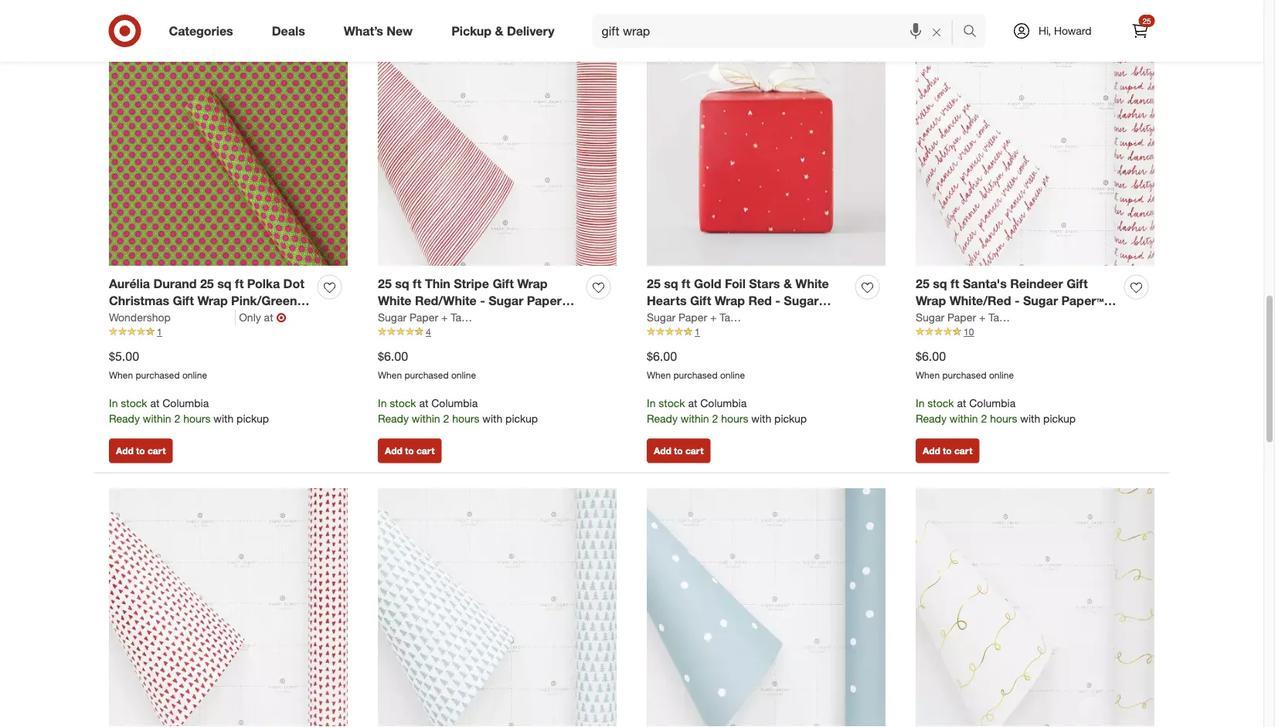 Task type: vqa. For each thing, say whether or not it's contained in the screenshot.
VIEW MY REGISTRY link
no



Task type: describe. For each thing, give the bounding box(es) containing it.
$5.00
[[109, 349, 139, 364]]

cart for aurélia durand 25 sq ft polka dot christmas gift wrap pink/green - wondershop™
[[148, 445, 166, 457]]

gold
[[694, 276, 722, 291]]

sq for 25 sq ft santa's reindeer gift wrap white/red - sugar paper™ + target
[[933, 276, 947, 291]]

stock for 25 sq ft gold foil stars & white hearts gift wrap red - sugar paper™ + target
[[659, 396, 685, 410]]

sugar paper + target link for gold
[[647, 310, 750, 325]]

sugar inside 25 sq ft santa's reindeer gift wrap white/red - sugar paper™ + target
[[1023, 294, 1058, 309]]

add to cart button for 25 sq ft santa's reindeer gift wrap white/red - sugar paper™ + target
[[916, 439, 980, 463]]

3 target from the left
[[989, 311, 1019, 324]]

- inside 25 sq ft santa's reindeer gift wrap white/red - sugar paper™ + target
[[1015, 294, 1020, 309]]

search button
[[956, 14, 993, 51]]

when for 25 sq ft gold foil stars & white hearts gift wrap red - sugar paper™ + target
[[647, 370, 671, 381]]

to for 25 sq ft thin stripe gift wrap white red/white - sugar paper™ + target
[[405, 445, 414, 457]]

25 sq ft thin stripe gift wrap white red/white - sugar paper™ + target link
[[378, 275, 581, 326]]

what's new
[[344, 23, 413, 38]]

white for sugar
[[796, 276, 829, 291]]

in for aurélia durand 25 sq ft polka dot christmas gift wrap pink/green - wondershop™
[[109, 396, 118, 410]]

cart for 25 sq ft santa's reindeer gift wrap white/red - sugar paper™ + target
[[955, 445, 973, 457]]

with for pink/green
[[214, 412, 234, 425]]

1 target from the left
[[451, 311, 481, 324]]

purchased for 25 sq ft thin stripe gift wrap white red/white - sugar paper™ + target
[[405, 370, 449, 381]]

sugar paper + target for santa's
[[916, 311, 1019, 324]]

when for aurélia durand 25 sq ft polka dot christmas gift wrap pink/green - wondershop™
[[109, 370, 133, 381]]

- inside aurélia durand 25 sq ft polka dot christmas gift wrap pink/green - wondershop™
[[301, 294, 306, 309]]

25 sq ft santa's reindeer gift wrap white/red - sugar paper™ + target
[[916, 276, 1115, 326]]

online for gift
[[720, 370, 745, 381]]

durand
[[153, 276, 197, 291]]

online for -
[[451, 370, 476, 381]]

categories
[[169, 23, 233, 38]]

ready for aurélia durand 25 sq ft polka dot christmas gift wrap pink/green - wondershop™
[[109, 412, 140, 425]]

25 sq ft thin stripe gift wrap white red/white - sugar paper™ + target
[[378, 276, 580, 326]]

cart for 25 sq ft thin stripe gift wrap white red/white - sugar paper™ + target
[[417, 445, 435, 457]]

new
[[387, 23, 413, 38]]

hi,
[[1039, 24, 1051, 37]]

to for aurélia durand 25 sq ft polka dot christmas gift wrap pink/green - wondershop™
[[136, 445, 145, 457]]

sugar paper + target for thin
[[378, 311, 481, 324]]

within for aurélia durand 25 sq ft polka dot christmas gift wrap pink/green - wondershop™
[[143, 412, 171, 425]]

stock for aurélia durand 25 sq ft polka dot christmas gift wrap pink/green - wondershop™
[[121, 396, 147, 410]]

reindeer
[[1011, 276, 1064, 291]]

in for 25 sq ft gold foil stars & white hearts gift wrap red - sugar paper™ + target
[[647, 396, 656, 410]]

foil
[[725, 276, 746, 291]]

sq for 25 sq ft gold foil stars & white hearts gift wrap red - sugar paper™ + target
[[664, 276, 678, 291]]

4
[[426, 326, 431, 338]]

paper for santa's
[[948, 311, 976, 324]]

hi, howard
[[1039, 24, 1092, 37]]

target inside 25 sq ft santa's reindeer gift wrap white/red - sugar paper™ + target
[[916, 311, 953, 326]]

purchased for aurélia durand 25 sq ft polka dot christmas gift wrap pink/green - wondershop™
[[136, 370, 180, 381]]

¬
[[276, 310, 286, 325]]

ft for 25 sq ft thin stripe gift wrap white red/white - sugar paper™ + target
[[413, 276, 422, 291]]

2 for hearts
[[712, 412, 718, 425]]

add for 25 sq ft santa's reindeer gift wrap white/red - sugar paper™ + target
[[923, 445, 941, 457]]

pickup for aurélia durand 25 sq ft polka dot christmas gift wrap pink/green - wondershop™
[[237, 412, 269, 425]]

stock for 25 sq ft thin stripe gift wrap white red/white - sugar paper™ + target
[[390, 396, 416, 410]]

to for 25 sq ft santa's reindeer gift wrap white/red - sugar paper™ + target
[[943, 445, 952, 457]]

2 target from the left
[[720, 311, 750, 324]]

with for wrap
[[752, 412, 772, 425]]

sugar inside the 25 sq ft thin stripe gift wrap white red/white - sugar paper™ + target
[[489, 294, 524, 309]]

ft for 25 sq ft santa's reindeer gift wrap white/red - sugar paper™ + target
[[951, 276, 960, 291]]

columbia for wrap
[[163, 396, 209, 410]]

$5.00 when purchased online
[[109, 349, 207, 381]]

santa's
[[963, 276, 1007, 291]]

aurélia durand 25 sq ft polka dot christmas gift wrap pink/green - wondershop™
[[109, 276, 306, 326]]

at for 25 sq ft thin stripe gift wrap white red/white - sugar paper™ + target
[[419, 396, 429, 410]]

sq for 25 sq ft thin stripe gift wrap white red/white - sugar paper™ + target
[[395, 276, 409, 291]]

ready for 25 sq ft thin stripe gift wrap white red/white - sugar paper™ + target
[[378, 412, 409, 425]]

paper for gold
[[679, 311, 707, 324]]

red/white
[[415, 294, 477, 309]]

ft inside aurélia durand 25 sq ft polka dot christmas gift wrap pink/green - wondershop™
[[235, 276, 244, 291]]

pickup for 25 sq ft gold foil stars & white hearts gift wrap red - sugar paper™ + target
[[775, 412, 807, 425]]

2 for -
[[981, 412, 987, 425]]

10
[[964, 326, 974, 338]]

within for 25 sq ft thin stripe gift wrap white red/white - sugar paper™ + target
[[412, 412, 440, 425]]

sugar inside 25 sq ft gold foil stars & white hearts gift wrap red - sugar paper™ + target
[[784, 294, 819, 309]]

pickup & delivery
[[452, 23, 555, 38]]

25 inside aurélia durand 25 sq ft polka dot christmas gift wrap pink/green - wondershop™
[[200, 276, 214, 291]]

target inside 25 sq ft gold foil stars & white hearts gift wrap red - sugar paper™ + target
[[704, 311, 740, 326]]

add to cart button for 25 sq ft thin stripe gift wrap white red/white - sugar paper™ + target
[[378, 439, 442, 463]]

add to cart for 25 sq ft thin stripe gift wrap white red/white - sugar paper™ + target
[[385, 445, 435, 457]]

0 horizontal spatial &
[[495, 23, 504, 38]]

paper™ inside 25 sq ft santa's reindeer gift wrap white/red - sugar paper™ + target
[[1062, 294, 1104, 309]]

with for sugar
[[483, 412, 503, 425]]

purchased for 25 sq ft santa's reindeer gift wrap white/red - sugar paper™ + target
[[943, 370, 987, 381]]

25 for 25 sq ft santa's reindeer gift wrap white/red - sugar paper™ + target
[[916, 276, 930, 291]]

in stock at  columbia ready within 2 hours with pickup for wrap
[[109, 396, 269, 425]]

25 sq ft gold foil stars & white hearts gift wrap red - sugar paper™ + target
[[647, 276, 829, 326]]

+ inside the 25 sq ft thin stripe gift wrap white red/white - sugar paper™ + target
[[573, 294, 580, 309]]

wondershop link
[[109, 310, 236, 325]]

25 sq ft gold foil stars & white hearts gift wrap red - sugar paper™ + target link
[[647, 275, 850, 326]]

to for 25 sq ft gold foil stars & white hearts gift wrap red - sugar paper™ + target
[[674, 445, 683, 457]]

add to cart for aurélia durand 25 sq ft polka dot christmas gift wrap pink/green - wondershop™
[[116, 445, 166, 457]]

10 link
[[916, 325, 1155, 339]]

add to cart button for 25 sq ft gold foil stars & white hearts gift wrap red - sugar paper™ + target
[[647, 439, 711, 463]]

paper™ inside 25 sq ft gold foil stars & white hearts gift wrap red - sugar paper™ + target
[[647, 311, 690, 326]]

& inside 25 sq ft gold foil stars & white hearts gift wrap red - sugar paper™ + target
[[784, 276, 792, 291]]

ready for 25 sq ft gold foil stars & white hearts gift wrap red - sugar paper™ + target
[[647, 412, 678, 425]]

What can we help you find? suggestions appear below search field
[[593, 14, 967, 48]]

cart for 25 sq ft gold foil stars & white hearts gift wrap red - sugar paper™ + target
[[686, 445, 704, 457]]

paper™ inside the 25 sq ft thin stripe gift wrap white red/white - sugar paper™ + target
[[527, 294, 570, 309]]

what's
[[344, 23, 383, 38]]

stripe
[[454, 276, 489, 291]]

add for 25 sq ft thin stripe gift wrap white red/white - sugar paper™ + target
[[385, 445, 403, 457]]

add for aurélia durand 25 sq ft polka dot christmas gift wrap pink/green - wondershop™
[[116, 445, 134, 457]]

add to cart for 25 sq ft gold foil stars & white hearts gift wrap red - sugar paper™ + target
[[654, 445, 704, 457]]



Task type: locate. For each thing, give the bounding box(es) containing it.
wondershop
[[109, 311, 171, 324]]

$6.00 when purchased online for 25 sq ft santa's reindeer gift wrap white/red - sugar paper™ + target
[[916, 349, 1014, 381]]

ready
[[109, 412, 140, 425], [378, 412, 409, 425], [647, 412, 678, 425], [916, 412, 947, 425]]

4 add from the left
[[923, 445, 941, 457]]

2
[[174, 412, 180, 425], [443, 412, 449, 425], [712, 412, 718, 425], [981, 412, 987, 425]]

paper up 10
[[948, 311, 976, 324]]

wrap up wondershop "link"
[[197, 294, 228, 309]]

stock for 25 sq ft santa's reindeer gift wrap white/red - sugar paper™ + target
[[928, 396, 954, 410]]

-
[[301, 294, 306, 309], [480, 294, 485, 309], [776, 294, 781, 309], [1015, 294, 1020, 309]]

white inside the 25 sq ft thin stripe gift wrap white red/white - sugar paper™ + target
[[378, 294, 412, 309]]

pickup & delivery link
[[438, 14, 574, 48]]

add to cart button
[[109, 439, 173, 463], [378, 439, 442, 463], [647, 439, 711, 463], [916, 439, 980, 463]]

4 - from the left
[[1015, 294, 1020, 309]]

1 link down only at the top of page
[[109, 325, 348, 339]]

white
[[796, 276, 829, 291], [378, 294, 412, 309]]

white inside 25 sq ft gold foil stars & white hearts gift wrap red - sugar paper™ + target
[[796, 276, 829, 291]]

hours for -
[[452, 412, 480, 425]]

sugar paper + target
[[378, 311, 481, 324], [647, 311, 750, 324], [916, 311, 1019, 324]]

1 down wondershop "link"
[[157, 326, 162, 338]]

4 when from the left
[[916, 370, 940, 381]]

2 in from the left
[[378, 396, 387, 410]]

1 2 from the left
[[174, 412, 180, 425]]

1 horizontal spatial 1 link
[[647, 325, 886, 339]]

4 columbia from the left
[[970, 396, 1016, 410]]

target down white/red
[[989, 311, 1019, 324]]

hearts
[[647, 294, 687, 309]]

0 horizontal spatial 1
[[157, 326, 162, 338]]

wrap inside 25 sq ft gold foil stars & white hearts gift wrap red - sugar paper™ + target
[[715, 294, 745, 309]]

1 paper from the left
[[410, 311, 438, 324]]

1 when from the left
[[109, 370, 133, 381]]

2 pickup from the left
[[506, 412, 538, 425]]

columbia for sugar
[[970, 396, 1016, 410]]

gift down gold
[[690, 294, 711, 309]]

howard
[[1054, 24, 1092, 37]]

target left 10
[[916, 311, 953, 326]]

sq inside 25 sq ft gold foil stars & white hearts gift wrap red - sugar paper™ + target
[[664, 276, 678, 291]]

3 add from the left
[[654, 445, 672, 457]]

2 horizontal spatial $6.00 when purchased online
[[916, 349, 1014, 381]]

- down stripe
[[480, 294, 485, 309]]

25 inside 25 sq ft gold foil stars & white hearts gift wrap red - sugar paper™ + target
[[647, 276, 661, 291]]

3 cart from the left
[[686, 445, 704, 457]]

0 horizontal spatial white
[[378, 294, 412, 309]]

target inside the 25 sq ft thin stripe gift wrap white red/white - sugar paper™ + target
[[378, 311, 415, 326]]

within for 25 sq ft gold foil stars & white hearts gift wrap red - sugar paper™ + target
[[681, 412, 709, 425]]

4 stock from the left
[[928, 396, 954, 410]]

when for 25 sq ft thin stripe gift wrap white red/white - sugar paper™ + target
[[378, 370, 402, 381]]

paper up 4
[[410, 311, 438, 324]]

2 horizontal spatial paper
[[948, 311, 976, 324]]

6 target from the left
[[916, 311, 953, 326]]

sq inside aurélia durand 25 sq ft polka dot christmas gift wrap pink/green - wondershop™
[[217, 276, 232, 291]]

0 horizontal spatial sugar paper + target
[[378, 311, 481, 324]]

deals link
[[259, 14, 324, 48]]

4 in stock at  columbia ready within 2 hours with pickup from the left
[[916, 396, 1076, 425]]

2 sugar paper + target from the left
[[647, 311, 750, 324]]

paper down hearts
[[679, 311, 707, 324]]

- inside 25 sq ft gold foil stars & white hearts gift wrap red - sugar paper™ + target
[[776, 294, 781, 309]]

25 inside 25 sq ft santa's reindeer gift wrap white/red - sugar paper™ + target
[[916, 276, 930, 291]]

in
[[109, 396, 118, 410], [378, 396, 387, 410], [647, 396, 656, 410], [916, 396, 925, 410]]

2 purchased from the left
[[405, 370, 449, 381]]

gift down durand
[[173, 294, 194, 309]]

25 sq ft red hearts gift wrap white - sugar paper™ + target image
[[109, 488, 348, 727], [109, 488, 348, 727]]

4 online from the left
[[989, 370, 1014, 381]]

sugar paper + target link up 10
[[916, 310, 1019, 325]]

white right stars
[[796, 276, 829, 291]]

25
[[1143, 16, 1151, 26], [200, 276, 214, 291], [378, 276, 392, 291], [647, 276, 661, 291], [916, 276, 930, 291]]

- down reindeer
[[1015, 294, 1020, 309]]

sq
[[217, 276, 232, 291], [395, 276, 409, 291], [664, 276, 678, 291], [933, 276, 947, 291]]

1 with from the left
[[214, 412, 234, 425]]

2 horizontal spatial sugar paper + target
[[916, 311, 1019, 324]]

ft
[[235, 276, 244, 291], [413, 276, 422, 291], [682, 276, 691, 291], [951, 276, 960, 291]]

2 sugar paper + target link from the left
[[647, 310, 750, 325]]

3 to from the left
[[674, 445, 683, 457]]

3 add to cart button from the left
[[647, 439, 711, 463]]

2 add from the left
[[385, 445, 403, 457]]

25 for 25 sq ft gold foil stars & white hearts gift wrap red - sugar paper™ + target
[[647, 276, 661, 291]]

aurélia durand 25 sq ft polka dot christmas gift wrap pink/green - wondershop™ image
[[109, 27, 348, 266], [109, 27, 348, 266]]

ft inside the 25 sq ft thin stripe gift wrap white red/white - sugar paper™ + target
[[413, 276, 422, 291]]

4 purchased from the left
[[943, 370, 987, 381]]

purchased for 25 sq ft gold foil stars & white hearts gift wrap red - sugar paper™ + target
[[674, 370, 718, 381]]

sq left thin
[[395, 276, 409, 291]]

&
[[495, 23, 504, 38], [784, 276, 792, 291]]

2 paper from the left
[[679, 311, 707, 324]]

$6.00 for 25 sq ft santa's reindeer gift wrap white/red - sugar paper™ + target
[[916, 349, 946, 364]]

4 target from the left
[[378, 311, 415, 326]]

online for sugar
[[989, 370, 1014, 381]]

add to cart for 25 sq ft santa's reindeer gift wrap white/red - sugar paper™ + target
[[923, 445, 973, 457]]

hours for wrap
[[183, 412, 211, 425]]

$6.00 when purchased online down 10
[[916, 349, 1014, 381]]

4 in from the left
[[916, 396, 925, 410]]

$6.00 when purchased online
[[378, 349, 476, 381], [647, 349, 745, 381], [916, 349, 1014, 381]]

2 for red/white
[[443, 412, 449, 425]]

ft inside 25 sq ft gold foil stars & white hearts gift wrap red - sugar paper™ + target
[[682, 276, 691, 291]]

online
[[182, 370, 207, 381], [451, 370, 476, 381], [720, 370, 745, 381], [989, 370, 1014, 381]]

search
[[956, 25, 993, 40]]

4 pickup from the left
[[1044, 412, 1076, 425]]

2 ft from the left
[[413, 276, 422, 291]]

4 within from the left
[[950, 412, 978, 425]]

christmas
[[109, 294, 169, 309]]

when for 25 sq ft santa's reindeer gift wrap white/red - sugar paper™ + target
[[916, 370, 940, 381]]

at for 25 sq ft santa's reindeer gift wrap white/red - sugar paper™ + target
[[957, 396, 967, 410]]

white/red
[[950, 294, 1012, 309]]

3 pickup from the left
[[775, 412, 807, 425]]

2 hours from the left
[[452, 412, 480, 425]]

1 horizontal spatial 1
[[695, 326, 700, 338]]

3 columbia from the left
[[701, 396, 747, 410]]

2 horizontal spatial paper™
[[1062, 294, 1104, 309]]

2 in stock at  columbia ready within 2 hours with pickup from the left
[[378, 396, 538, 425]]

4 ready from the left
[[916, 412, 947, 425]]

1 columbia from the left
[[163, 396, 209, 410]]

1 sq from the left
[[217, 276, 232, 291]]

red
[[749, 294, 772, 309]]

sugar paper + target link up 4
[[378, 310, 481, 325]]

1 $6.00 from the left
[[378, 349, 408, 364]]

pickup
[[452, 23, 492, 38]]

25 sq ft gold foil stars & white hearts gift wrap red - sugar paper™ + target image
[[647, 27, 886, 266], [647, 27, 886, 266]]

3 purchased from the left
[[674, 370, 718, 381]]

3 2 from the left
[[712, 412, 718, 425]]

pickup for 25 sq ft thin stripe gift wrap white red/white - sugar paper™ + target
[[506, 412, 538, 425]]

polka
[[247, 276, 280, 291]]

1 horizontal spatial sugar paper + target
[[647, 311, 750, 324]]

0 horizontal spatial sugar paper + target link
[[378, 310, 481, 325]]

online down wondershop "link"
[[182, 370, 207, 381]]

2 $6.00 when purchased online from the left
[[647, 349, 745, 381]]

add to cart button for aurélia durand 25 sq ft polka dot christmas gift wrap pink/green - wondershop™
[[109, 439, 173, 463]]

paper™
[[527, 294, 570, 309], [1062, 294, 1104, 309], [647, 311, 690, 326]]

2 to from the left
[[405, 445, 414, 457]]

gift inside 25 sq ft gold foil stars & white hearts gift wrap red - sugar paper™ + target
[[690, 294, 711, 309]]

4 with from the left
[[1021, 412, 1041, 425]]

gift right stripe
[[493, 276, 514, 291]]

online down 10 link
[[989, 370, 1014, 381]]

1 online from the left
[[182, 370, 207, 381]]

$6.00 when purchased online for 25 sq ft thin stripe gift wrap white red/white - sugar paper™ + target
[[378, 349, 476, 381]]

sugar paper + target link for santa's
[[916, 310, 1019, 325]]

1 down gold
[[695, 326, 700, 338]]

4 add to cart button from the left
[[916, 439, 980, 463]]

columbia
[[163, 396, 209, 410], [432, 396, 478, 410], [701, 396, 747, 410], [970, 396, 1016, 410]]

1 in from the left
[[109, 396, 118, 410]]

4 to from the left
[[943, 445, 952, 457]]

sugar paper + target up 4
[[378, 311, 481, 324]]

target
[[451, 311, 481, 324], [720, 311, 750, 324], [989, 311, 1019, 324], [378, 311, 415, 326], [704, 311, 740, 326], [916, 311, 953, 326]]

- right red on the top right of page
[[776, 294, 781, 309]]

0 vertical spatial white
[[796, 276, 829, 291]]

with for paper™
[[1021, 412, 1041, 425]]

what's new link
[[331, 14, 432, 48]]

4 cart from the left
[[955, 445, 973, 457]]

to
[[136, 445, 145, 457], [405, 445, 414, 457], [674, 445, 683, 457], [943, 445, 952, 457]]

pickup
[[237, 412, 269, 425], [506, 412, 538, 425], [775, 412, 807, 425], [1044, 412, 1076, 425]]

1 cart from the left
[[148, 445, 166, 457]]

2 stock from the left
[[390, 396, 416, 410]]

1 within from the left
[[143, 412, 171, 425]]

1 $6.00 when purchased online from the left
[[378, 349, 476, 381]]

$6.00 when purchased online down 4
[[378, 349, 476, 381]]

ready for 25 sq ft santa's reindeer gift wrap white/red - sugar paper™ + target
[[916, 412, 947, 425]]

in stock at  columbia ready within 2 hours with pickup for -
[[378, 396, 538, 425]]

1 horizontal spatial $6.00
[[647, 349, 677, 364]]

hours for gift
[[721, 412, 749, 425]]

2 horizontal spatial sugar paper + target link
[[916, 310, 1019, 325]]

1 horizontal spatial sugar paper + target link
[[647, 310, 750, 325]]

within
[[143, 412, 171, 425], [412, 412, 440, 425], [681, 412, 709, 425], [950, 412, 978, 425]]

wrap inside the 25 sq ft thin stripe gift wrap white red/white - sugar paper™ + target
[[517, 276, 548, 291]]

sugar paper + target link for thin
[[378, 310, 481, 325]]

4 sq from the left
[[933, 276, 947, 291]]

when inside $5.00 when purchased online
[[109, 370, 133, 381]]

online down 4 link
[[451, 370, 476, 381]]

1 link for wrap
[[647, 325, 886, 339]]

4 hours from the left
[[990, 412, 1018, 425]]

& right stars
[[784, 276, 792, 291]]

0 horizontal spatial $6.00 when purchased online
[[378, 349, 476, 381]]

cart
[[148, 445, 166, 457], [417, 445, 435, 457], [686, 445, 704, 457], [955, 445, 973, 457]]

target down "red/white"
[[451, 311, 481, 324]]

gift inside 25 sq ft santa's reindeer gift wrap white/red - sugar paper™ + target
[[1067, 276, 1088, 291]]

sugar paper + target down hearts
[[647, 311, 750, 324]]

sugar paper + target for gold
[[647, 311, 750, 324]]

1 ft from the left
[[235, 276, 244, 291]]

paper™ down hearts
[[647, 311, 690, 326]]

2 horizontal spatial $6.00
[[916, 349, 946, 364]]

25 right howard
[[1143, 16, 1151, 26]]

online inside $5.00 when purchased online
[[182, 370, 207, 381]]

sugar paper + target link
[[378, 310, 481, 325], [647, 310, 750, 325], [916, 310, 1019, 325]]

in for 25 sq ft santa's reindeer gift wrap white/red - sugar paper™ + target
[[916, 396, 925, 410]]

3 hours from the left
[[721, 412, 749, 425]]

25 sq ft polka dot gift wrap blue/white - sugar paper™ + target image
[[647, 488, 886, 727], [647, 488, 886, 727]]

at
[[264, 311, 273, 324], [150, 396, 160, 410], [419, 396, 429, 410], [688, 396, 698, 410], [957, 396, 967, 410]]

1 horizontal spatial white
[[796, 276, 829, 291]]

2 when from the left
[[378, 370, 402, 381]]

1 add to cart from the left
[[116, 445, 166, 457]]

1 pickup from the left
[[237, 412, 269, 425]]

gift inside aurélia durand 25 sq ft polka dot christmas gift wrap pink/green - wondershop™
[[173, 294, 194, 309]]

with
[[214, 412, 234, 425], [483, 412, 503, 425], [752, 412, 772, 425], [1021, 412, 1041, 425]]

sq up hearts
[[664, 276, 678, 291]]

1 for gift
[[157, 326, 162, 338]]

3 stock from the left
[[659, 396, 685, 410]]

gift
[[493, 276, 514, 291], [1067, 276, 1088, 291], [173, 294, 194, 309], [690, 294, 711, 309]]

+
[[573, 294, 580, 309], [1108, 294, 1115, 309], [441, 311, 448, 324], [710, 311, 717, 324], [979, 311, 986, 324], [693, 311, 700, 326]]

purchased inside $5.00 when purchased online
[[136, 370, 180, 381]]

categories link
[[156, 14, 253, 48]]

2 columbia from the left
[[432, 396, 478, 410]]

4 ft from the left
[[951, 276, 960, 291]]

1 horizontal spatial &
[[784, 276, 792, 291]]

2 ready from the left
[[378, 412, 409, 425]]

wondershop™
[[109, 311, 190, 326]]

1 in stock at  columbia ready within 2 hours with pickup from the left
[[109, 396, 269, 425]]

purchased
[[136, 370, 180, 381], [405, 370, 449, 381], [674, 370, 718, 381], [943, 370, 987, 381]]

1 link
[[109, 325, 348, 339], [647, 325, 886, 339]]

1 sugar paper + target from the left
[[378, 311, 481, 324]]

target down red on the top right of page
[[720, 311, 750, 324]]

online for wrap
[[182, 370, 207, 381]]

pickup for 25 sq ft santa's reindeer gift wrap white/red - sugar paper™ + target
[[1044, 412, 1076, 425]]

hours
[[183, 412, 211, 425], [452, 412, 480, 425], [721, 412, 749, 425], [990, 412, 1018, 425]]

1 hours from the left
[[183, 412, 211, 425]]

stock
[[121, 396, 147, 410], [390, 396, 416, 410], [659, 396, 685, 410], [928, 396, 954, 410]]

columbia for -
[[432, 396, 478, 410]]

0 horizontal spatial paper™
[[527, 294, 570, 309]]

sugar paper + target link down hearts
[[647, 310, 750, 325]]

1 vertical spatial white
[[378, 294, 412, 309]]

3 in from the left
[[647, 396, 656, 410]]

& right pickup
[[495, 23, 504, 38]]

- down dot
[[301, 294, 306, 309]]

- inside the 25 sq ft thin stripe gift wrap white red/white - sugar paper™ + target
[[480, 294, 485, 309]]

25 sq ft santa's reindeer gift wrap white/red - sugar paper™ + target link
[[916, 275, 1119, 326]]

gift inside the 25 sq ft thin stripe gift wrap white red/white - sugar paper™ + target
[[493, 276, 514, 291]]

3 sq from the left
[[664, 276, 678, 291]]

sq left polka
[[217, 276, 232, 291]]

1 add from the left
[[116, 445, 134, 457]]

hours for sugar
[[990, 412, 1018, 425]]

sq inside 25 sq ft santa's reindeer gift wrap white/red - sugar paper™ + target
[[933, 276, 947, 291]]

delivery
[[507, 23, 555, 38]]

thin
[[425, 276, 451, 291]]

wrap
[[517, 276, 548, 291], [197, 294, 228, 309], [715, 294, 745, 309], [916, 294, 946, 309]]

aurélia
[[109, 276, 150, 291]]

2 with from the left
[[483, 412, 503, 425]]

2 1 link from the left
[[647, 325, 886, 339]]

columbia for gift
[[701, 396, 747, 410]]

at for 25 sq ft gold foil stars & white hearts gift wrap red - sugar paper™ + target
[[688, 396, 698, 410]]

25 left 'santa's'
[[916, 276, 930, 291]]

3 sugar paper + target link from the left
[[916, 310, 1019, 325]]

wrap left white/red
[[916, 294, 946, 309]]

1 sugar paper + target link from the left
[[378, 310, 481, 325]]

3 paper from the left
[[948, 311, 976, 324]]

25 inside the 25 sq ft thin stripe gift wrap white red/white - sugar paper™ + target
[[378, 276, 392, 291]]

25 sq ft santa's reindeer gift wrap white/red - sugar paper™ + target image
[[916, 27, 1155, 266], [916, 27, 1155, 266]]

wrap inside aurélia durand 25 sq ft polka dot christmas gift wrap pink/green - wondershop™
[[197, 294, 228, 309]]

paper™ down reindeer
[[1062, 294, 1104, 309]]

+ inside 25 sq ft gold foil stars & white hearts gift wrap red - sugar paper™ + target
[[693, 311, 700, 326]]

3 - from the left
[[776, 294, 781, 309]]

$6.00 when purchased online down hearts
[[647, 349, 745, 381]]

0 horizontal spatial paper
[[410, 311, 438, 324]]

in stock at  columbia ready within 2 hours with pickup for sugar
[[916, 396, 1076, 425]]

3 with from the left
[[752, 412, 772, 425]]

$6.00
[[378, 349, 408, 364], [647, 349, 677, 364], [916, 349, 946, 364]]

sugar paper + target up 10
[[916, 311, 1019, 324]]

0 horizontal spatial $6.00
[[378, 349, 408, 364]]

2 add to cart button from the left
[[378, 439, 442, 463]]

wrap up 4 link
[[517, 276, 548, 291]]

1 ready from the left
[[109, 412, 140, 425]]

1 - from the left
[[301, 294, 306, 309]]

stars
[[749, 276, 780, 291]]

at inside the only at ¬
[[264, 311, 273, 324]]

4 add to cart from the left
[[923, 445, 973, 457]]

1 horizontal spatial paper
[[679, 311, 707, 324]]

sugar
[[489, 294, 524, 309], [784, 294, 819, 309], [1023, 294, 1058, 309], [378, 311, 407, 324], [647, 311, 676, 324], [916, 311, 945, 324]]

3 $6.00 when purchased online from the left
[[916, 349, 1014, 381]]

deals
[[272, 23, 305, 38]]

when
[[109, 370, 133, 381], [378, 370, 402, 381], [647, 370, 671, 381], [916, 370, 940, 381]]

ft for 25 sq ft gold foil stars & white hearts gift wrap red - sugar paper™ + target
[[682, 276, 691, 291]]

in for 25 sq ft thin stripe gift wrap white red/white - sugar paper™ + target
[[378, 396, 387, 410]]

1 link for pink/green
[[109, 325, 348, 339]]

+ inside 25 sq ft santa's reindeer gift wrap white/red - sugar paper™ + target
[[1108, 294, 1115, 309]]

paper for thin
[[410, 311, 438, 324]]

dot
[[283, 276, 304, 291]]

2 $6.00 from the left
[[647, 349, 677, 364]]

in stock at  columbia ready within 2 hours with pickup for gift
[[647, 396, 807, 425]]

add to cart
[[116, 445, 166, 457], [385, 445, 435, 457], [654, 445, 704, 457], [923, 445, 973, 457]]

wrap inside 25 sq ft santa's reindeer gift wrap white/red - sugar paper™ + target
[[916, 294, 946, 309]]

sq inside the 25 sq ft thin stripe gift wrap white red/white - sugar paper™ + target
[[395, 276, 409, 291]]

add for 25 sq ft gold foil stars & white hearts gift wrap red - sugar paper™ + target
[[654, 445, 672, 457]]

online down 25 sq ft gold foil stars & white hearts gift wrap red - sugar paper™ + target
[[720, 370, 745, 381]]

3 $6.00 from the left
[[916, 349, 946, 364]]

25 for 25 sq ft thin stripe gift wrap white red/white - sugar paper™ + target
[[378, 276, 392, 291]]

3 ft from the left
[[682, 276, 691, 291]]

25 sq ft trees gift wrap blue/white - sugar paper™ + target image
[[378, 488, 617, 727], [378, 488, 617, 727]]

1
[[157, 326, 162, 338], [695, 326, 700, 338]]

only at ¬
[[239, 310, 286, 325]]

25 left thin
[[378, 276, 392, 291]]

within for 25 sq ft santa's reindeer gift wrap white/red - sugar paper™ + target
[[950, 412, 978, 425]]

5 target from the left
[[704, 311, 740, 326]]

4 link
[[378, 325, 617, 339]]

pink/green
[[231, 294, 297, 309]]

2 add to cart from the left
[[385, 445, 435, 457]]

ft left polka
[[235, 276, 244, 291]]

25 sq ft gold foil curved lines gift wrap white - sugar paper™ + target image
[[916, 488, 1155, 727], [916, 488, 1155, 727]]

1 horizontal spatial $6.00 when purchased online
[[647, 349, 745, 381]]

target down foil
[[704, 311, 740, 326]]

2 online from the left
[[451, 370, 476, 381]]

2 for gift
[[174, 412, 180, 425]]

1 vertical spatial &
[[784, 276, 792, 291]]

ft left 'santa's'
[[951, 276, 960, 291]]

25 right durand
[[200, 276, 214, 291]]

1 1 link from the left
[[109, 325, 348, 339]]

ft left gold
[[682, 276, 691, 291]]

1 link down red on the top right of page
[[647, 325, 886, 339]]

25 link
[[1124, 14, 1158, 48]]

2 - from the left
[[480, 294, 485, 309]]

paper
[[410, 311, 438, 324], [679, 311, 707, 324], [948, 311, 976, 324]]

2 cart from the left
[[417, 445, 435, 457]]

gift right reindeer
[[1067, 276, 1088, 291]]

$6.00 when purchased online for 25 sq ft gold foil stars & white hearts gift wrap red - sugar paper™ + target
[[647, 349, 745, 381]]

sq left 'santa's'
[[933, 276, 947, 291]]

aurélia durand 25 sq ft polka dot christmas gift wrap pink/green - wondershop™ link
[[109, 275, 312, 326]]

paper™ up 4 link
[[527, 294, 570, 309]]

25 sq ft thin stripe gift wrap white red/white - sugar paper™ + target image
[[378, 27, 617, 266], [378, 27, 617, 266]]

white for target
[[378, 294, 412, 309]]

ft inside 25 sq ft santa's reindeer gift wrap white/red - sugar paper™ + target
[[951, 276, 960, 291]]

3 when from the left
[[647, 370, 671, 381]]

white left "red/white"
[[378, 294, 412, 309]]

1 stock from the left
[[121, 396, 147, 410]]

1 add to cart button from the left
[[109, 439, 173, 463]]

2 sq from the left
[[395, 276, 409, 291]]

1 horizontal spatial paper™
[[647, 311, 690, 326]]

3 online from the left
[[720, 370, 745, 381]]

target left 4
[[378, 311, 415, 326]]

$6.00 for 25 sq ft thin stripe gift wrap white red/white - sugar paper™ + target
[[378, 349, 408, 364]]

1 for hearts
[[695, 326, 700, 338]]

3 in stock at  columbia ready within 2 hours with pickup from the left
[[647, 396, 807, 425]]

wrap down foil
[[715, 294, 745, 309]]

1 to from the left
[[136, 445, 145, 457]]

25 up hearts
[[647, 276, 661, 291]]

2 2 from the left
[[443, 412, 449, 425]]

at for aurélia durand 25 sq ft polka dot christmas gift wrap pink/green - wondershop™
[[150, 396, 160, 410]]

$6.00 for 25 sq ft gold foil stars & white hearts gift wrap red - sugar paper™ + target
[[647, 349, 677, 364]]

only
[[239, 311, 261, 324]]

ft left thin
[[413, 276, 422, 291]]

add
[[116, 445, 134, 457], [385, 445, 403, 457], [654, 445, 672, 457], [923, 445, 941, 457]]

3 within from the left
[[681, 412, 709, 425]]

in stock at  columbia ready within 2 hours with pickup
[[109, 396, 269, 425], [378, 396, 538, 425], [647, 396, 807, 425], [916, 396, 1076, 425]]

0 vertical spatial &
[[495, 23, 504, 38]]

0 horizontal spatial 1 link
[[109, 325, 348, 339]]

2 within from the left
[[412, 412, 440, 425]]



